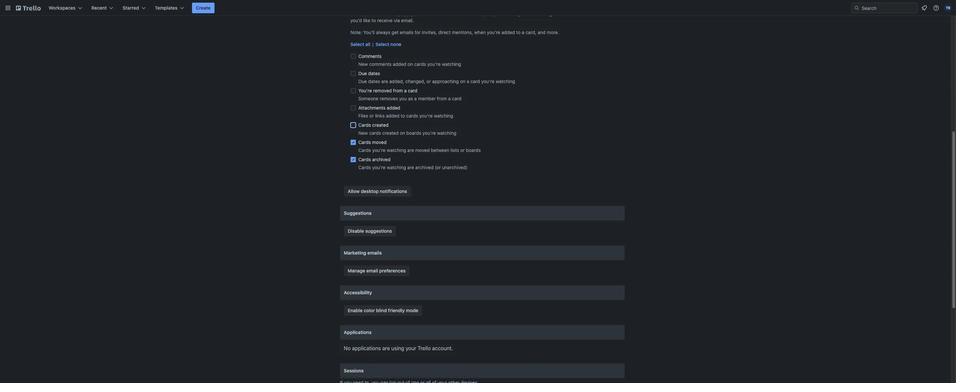 Task type: locate. For each thing, give the bounding box(es) containing it.
notifications
[[433, 11, 459, 17], [584, 11, 610, 17], [380, 189, 407, 194]]

4 cards from the top
[[359, 157, 371, 162]]

1 new from the top
[[359, 61, 368, 67]]

0 horizontal spatial emails
[[368, 250, 382, 256]]

1 horizontal spatial email
[[421, 11, 432, 17]]

1 horizontal spatial from
[[437, 96, 447, 101]]

emails
[[400, 29, 414, 35], [368, 250, 382, 256]]

1 dates from the top
[[368, 71, 380, 76]]

invites,
[[422, 29, 437, 35]]

notifications up direct
[[433, 11, 459, 17]]

1 vertical spatial or
[[370, 113, 374, 119]]

archived left (or
[[416, 165, 434, 170]]

email right apply
[[421, 11, 432, 17]]

new comments added on cards you're watching
[[359, 61, 461, 67]]

1 horizontal spatial boards
[[466, 147, 481, 153]]

always
[[376, 29, 391, 35]]

2 new from the top
[[359, 130, 368, 136]]

created down links
[[372, 122, 389, 128]]

workspaces button
[[45, 3, 86, 13]]

0 horizontal spatial and
[[496, 11, 504, 17]]

select right .
[[555, 11, 569, 17]]

1 vertical spatial moved
[[416, 147, 430, 153]]

0 vertical spatial new
[[359, 61, 368, 67]]

allow desktop notifications link
[[344, 186, 411, 197]]

new down cards created at left
[[359, 130, 368, 136]]

added down removes at left top
[[387, 105, 401, 111]]

2 horizontal spatial select
[[555, 11, 569, 17]]

created
[[372, 122, 389, 128], [383, 130, 399, 136]]

2 dates from the top
[[368, 79, 380, 84]]

from
[[393, 88, 403, 93], [437, 96, 447, 101]]

0 vertical spatial and
[[496, 11, 504, 17]]

1 vertical spatial created
[[383, 130, 399, 136]]

select none button
[[376, 41, 402, 48]]

manage email preferences
[[348, 268, 406, 274]]

1 horizontal spatial for
[[461, 11, 467, 17]]

files
[[359, 113, 368, 119]]

boards
[[407, 130, 422, 136], [466, 147, 481, 153]]

a right approaching
[[467, 79, 470, 84]]

dates down due dates
[[368, 79, 380, 84]]

1 vertical spatial email
[[367, 268, 378, 274]]

a
[[522, 29, 525, 35], [467, 79, 470, 84], [404, 88, 407, 93], [415, 96, 417, 101], [448, 96, 451, 101]]

1 horizontal spatial or
[[427, 79, 431, 84]]

or
[[427, 79, 431, 84], [370, 113, 374, 119], [461, 147, 465, 153]]

notifications right which
[[584, 11, 610, 17]]

tyler black (tylerblack440) image
[[945, 4, 953, 12]]

added
[[502, 29, 515, 35], [393, 61, 407, 67], [387, 105, 401, 111], [386, 113, 400, 119]]

blind
[[376, 308, 387, 313]]

0 horizontal spatial moved
[[372, 139, 387, 145]]

0 vertical spatial emails
[[400, 29, 414, 35]]

on up "changed,"
[[408, 61, 413, 67]]

0 vertical spatial boards
[[407, 130, 422, 136]]

on right approaching
[[460, 79, 466, 84]]

or down attachments
[[370, 113, 374, 119]]

3 cards from the top
[[359, 147, 371, 153]]

1 vertical spatial and
[[538, 29, 546, 35]]

removed
[[373, 88, 392, 93]]

1 horizontal spatial moved
[[416, 147, 430, 153]]

boards up cards you're watching are moved between lists or boards
[[407, 130, 422, 136]]

desktop
[[361, 189, 379, 194]]

1 horizontal spatial on
[[408, 61, 413, 67]]

on for cards
[[408, 61, 413, 67]]

emails up manage email preferences
[[368, 250, 382, 256]]

due for due dates
[[359, 71, 367, 76]]

or right "changed,"
[[427, 79, 431, 84]]

cards
[[359, 122, 371, 128], [359, 139, 371, 145], [359, 147, 371, 153], [359, 157, 371, 162], [359, 165, 371, 170]]

0 vertical spatial archived
[[372, 157, 391, 162]]

cards archived
[[359, 157, 391, 162]]

a left card,
[[522, 29, 525, 35]]

you
[[399, 96, 407, 101]]

0 vertical spatial from
[[393, 88, 403, 93]]

|
[[373, 41, 374, 47]]

created down cards created at left
[[383, 130, 399, 136]]

email
[[421, 11, 432, 17], [367, 268, 378, 274]]

1 vertical spatial dates
[[368, 79, 380, 84]]

are
[[382, 79, 388, 84], [408, 147, 414, 153], [408, 165, 414, 170], [383, 346, 390, 352]]

applications
[[344, 330, 372, 335]]

0 horizontal spatial card
[[408, 88, 418, 93]]

between
[[431, 147, 450, 153]]

apply
[[402, 11, 414, 17]]

select right "|" on the top of the page
[[376, 41, 390, 47]]

1 vertical spatial due
[[359, 79, 367, 84]]

applications
[[352, 346, 381, 352]]

to right like
[[372, 18, 376, 23]]

you'll
[[364, 29, 375, 35]]

added right links
[[386, 113, 400, 119]]

0 horizontal spatial for
[[415, 29, 421, 35]]

and
[[496, 11, 504, 17], [538, 29, 546, 35]]

get
[[392, 29, 399, 35]]

from right member
[[437, 96, 447, 101]]

1 vertical spatial for
[[415, 29, 421, 35]]

moved up cards archived
[[372, 139, 387, 145]]

moved
[[372, 139, 387, 145], [416, 147, 430, 153]]

2 horizontal spatial on
[[460, 79, 466, 84]]

mode
[[406, 308, 419, 313]]

open information menu image
[[934, 5, 940, 11]]

you're
[[519, 11, 532, 17], [487, 29, 501, 35], [428, 61, 441, 67], [482, 79, 495, 84], [420, 113, 433, 119], [423, 130, 436, 136], [372, 147, 386, 153], [372, 165, 386, 170]]

0 horizontal spatial archived
[[372, 157, 391, 162]]

cards down cards created at left
[[369, 130, 381, 136]]

cards for cards moved
[[359, 139, 371, 145]]

moved left between
[[416, 147, 430, 153]]

these
[[351, 11, 364, 17]]

1 vertical spatial emails
[[368, 250, 382, 256]]

primary element
[[0, 0, 957, 16]]

you're
[[359, 88, 372, 93]]

2 vertical spatial on
[[400, 130, 405, 136]]

for left boards,
[[461, 11, 467, 17]]

or right lists
[[461, 147, 465, 153]]

manage
[[348, 268, 365, 274]]

cards
[[506, 11, 518, 17], [414, 61, 426, 67], [407, 113, 418, 119], [369, 130, 381, 136]]

marketing
[[344, 250, 366, 256]]

1 horizontal spatial notifications
[[433, 11, 459, 17]]

on down files or links added to cards you're watching
[[400, 130, 405, 136]]

1 vertical spatial new
[[359, 130, 368, 136]]

dates down comments
[[368, 71, 380, 76]]

notifications right desktop
[[380, 189, 407, 194]]

on
[[408, 61, 413, 67], [460, 79, 466, 84], [400, 130, 405, 136]]

card down approaching
[[452, 96, 462, 101]]

card
[[471, 79, 480, 84], [408, 88, 418, 93], [452, 96, 462, 101]]

for left invites,
[[415, 29, 421, 35]]

new for new cards created on boards you're watching
[[359, 130, 368, 136]]

0 horizontal spatial on
[[400, 130, 405, 136]]

cards you're watching are moved between lists or boards
[[359, 147, 481, 153]]

from down added,
[[393, 88, 403, 93]]

0 vertical spatial dates
[[368, 71, 380, 76]]

cards moved
[[359, 139, 387, 145]]

1 vertical spatial archived
[[416, 165, 434, 170]]

select left all
[[351, 41, 364, 47]]

mentions,
[[452, 29, 473, 35]]

and right 'lists,'
[[496, 11, 504, 17]]

you'd
[[351, 18, 362, 23]]

email right manage
[[367, 268, 378, 274]]

select inside . select which notifications you'd like to receive via email.
[[555, 11, 569, 17]]

1 vertical spatial from
[[437, 96, 447, 101]]

emails right get
[[400, 29, 414, 35]]

links
[[375, 113, 385, 119]]

are up removed
[[382, 79, 388, 84]]

2 horizontal spatial notifications
[[584, 11, 610, 17]]

due for due dates are added, changed, or approaching on a card you're watching
[[359, 79, 367, 84]]

2 due from the top
[[359, 79, 367, 84]]

2 cards from the top
[[359, 139, 371, 145]]

card up as
[[408, 88, 418, 93]]

which
[[570, 11, 583, 17]]

2 horizontal spatial or
[[461, 147, 465, 153]]

0 vertical spatial card
[[471, 79, 480, 84]]

select
[[555, 11, 569, 17], [351, 41, 364, 47], [376, 41, 390, 47]]

0 vertical spatial due
[[359, 71, 367, 76]]

trello
[[418, 346, 431, 352]]

new down the comments
[[359, 61, 368, 67]]

a down approaching
[[448, 96, 451, 101]]

card right approaching
[[471, 79, 480, 84]]

dates for due dates
[[368, 71, 380, 76]]

direct
[[439, 29, 451, 35]]

5 cards from the top
[[359, 165, 371, 170]]

boards right lists
[[466, 147, 481, 153]]

2 vertical spatial card
[[452, 96, 462, 101]]

due
[[359, 71, 367, 76], [359, 79, 367, 84]]

as
[[408, 96, 413, 101]]

added left card,
[[502, 29, 515, 35]]

1 vertical spatial on
[[460, 79, 466, 84]]

to inside . select which notifications you'd like to receive via email.
[[372, 18, 376, 23]]

preferences
[[365, 11, 391, 17], [380, 268, 406, 274]]

1 horizontal spatial archived
[[416, 165, 434, 170]]

starred
[[123, 5, 139, 11]]

a right as
[[415, 96, 417, 101]]

0 horizontal spatial from
[[393, 88, 403, 93]]

0 vertical spatial on
[[408, 61, 413, 67]]

disable suggestions
[[348, 228, 392, 234]]

create button
[[192, 3, 215, 13]]

0 vertical spatial for
[[461, 11, 467, 17]]

someone removes you as a member from a card
[[359, 96, 462, 101]]

and right card,
[[538, 29, 546, 35]]

new cards created on boards you're watching
[[359, 130, 457, 136]]

dates
[[368, 71, 380, 76], [368, 79, 380, 84]]

cards you're watching are archived (or unarchived)
[[359, 165, 468, 170]]

0 vertical spatial preferences
[[365, 11, 391, 17]]

select all | select none
[[351, 41, 402, 47]]

due dates
[[359, 71, 380, 76]]

1 due from the top
[[359, 71, 367, 76]]

1 cards from the top
[[359, 122, 371, 128]]

cards created
[[359, 122, 389, 128]]

2 vertical spatial or
[[461, 147, 465, 153]]

archived down cards moved
[[372, 157, 391, 162]]



Task type: vqa. For each thing, say whether or not it's contained in the screenshot.


Task type: describe. For each thing, give the bounding box(es) containing it.
comments
[[359, 53, 382, 59]]

1 horizontal spatial select
[[376, 41, 390, 47]]

like
[[363, 18, 371, 23]]

0 notifications image
[[921, 4, 929, 12]]

recent button
[[87, 3, 117, 13]]

0 vertical spatial moved
[[372, 139, 387, 145]]

you're removed from a card
[[359, 88, 418, 93]]

new for new comments added on cards you're watching
[[359, 61, 368, 67]]

0 horizontal spatial notifications
[[380, 189, 407, 194]]

disable
[[348, 228, 364, 234]]

manage email preferences link
[[344, 266, 410, 276]]

allow desktop notifications
[[348, 189, 407, 194]]

recent
[[91, 5, 107, 11]]

someone
[[359, 96, 379, 101]]

templates
[[155, 5, 178, 11]]

more.
[[547, 29, 559, 35]]

added up added,
[[393, 61, 407, 67]]

1 horizontal spatial and
[[538, 29, 546, 35]]

2 horizontal spatial card
[[471, 79, 480, 84]]

removes
[[380, 96, 398, 101]]

allow
[[348, 189, 360, 194]]

attachments added
[[359, 105, 401, 111]]

unarchived)
[[442, 165, 468, 170]]

email.
[[402, 18, 414, 23]]

color
[[364, 308, 375, 313]]

on for boards
[[400, 130, 405, 136]]

a up you
[[404, 88, 407, 93]]

(or
[[435, 165, 441, 170]]

note: you'll always get emails for invites, direct mentions, when you're added to a card, and more.
[[351, 29, 559, 35]]

account.
[[432, 346, 453, 352]]

changed,
[[406, 79, 426, 84]]

to right apply
[[415, 11, 419, 17]]

lists
[[451, 147, 459, 153]]

dates for due dates are added, changed, or approaching on a card you're watching
[[368, 79, 380, 84]]

disable suggestions link
[[344, 226, 396, 237]]

back to home image
[[16, 3, 41, 13]]

due dates are added, changed, or approaching on a card you're watching
[[359, 79, 515, 84]]

your
[[406, 346, 417, 352]]

via
[[394, 18, 400, 23]]

only
[[392, 11, 401, 17]]

comments
[[369, 61, 392, 67]]

note:
[[351, 29, 362, 35]]

card,
[[526, 29, 537, 35]]

workspaces
[[49, 5, 76, 11]]

marketing emails
[[344, 250, 382, 256]]

enable color blind friendly mode link
[[344, 305, 423, 316]]

are left using
[[383, 346, 390, 352]]

member
[[418, 96, 436, 101]]

starred button
[[119, 3, 150, 13]]

cards for cards you're watching are moved between lists or boards
[[359, 147, 371, 153]]

.
[[553, 11, 554, 17]]

1 vertical spatial boards
[[466, 147, 481, 153]]

notifications inside . select which notifications you'd like to receive via email.
[[584, 11, 610, 17]]

search image
[[855, 5, 860, 11]]

are up cards you're watching are archived (or unarchived)
[[408, 147, 414, 153]]

1 horizontal spatial card
[[452, 96, 462, 101]]

added,
[[390, 79, 404, 84]]

no
[[344, 346, 351, 352]]

when
[[475, 29, 486, 35]]

attachments
[[359, 105, 386, 111]]

create
[[196, 5, 211, 11]]

0 horizontal spatial select
[[351, 41, 364, 47]]

using
[[392, 346, 405, 352]]

1 horizontal spatial emails
[[400, 29, 414, 35]]

cards for cards you're watching are archived (or unarchived)
[[359, 165, 371, 170]]

files or links added to cards you're watching
[[359, 113, 454, 119]]

cards right 'lists,'
[[506, 11, 518, 17]]

0 vertical spatial or
[[427, 79, 431, 84]]

templates button
[[151, 3, 188, 13]]

cards for cards created
[[359, 122, 371, 128]]

lists,
[[485, 11, 495, 17]]

to left card,
[[517, 29, 521, 35]]

enable color blind friendly mode
[[348, 308, 419, 313]]

approaching
[[433, 79, 459, 84]]

boards,
[[468, 11, 484, 17]]

no applications are using your trello account.
[[344, 346, 453, 352]]

enable
[[348, 308, 363, 313]]

cards up "changed,"
[[414, 61, 426, 67]]

0 horizontal spatial boards
[[407, 130, 422, 136]]

cards for cards archived
[[359, 157, 371, 162]]

cards down as
[[407, 113, 418, 119]]

these preferences only apply to email notifications for boards, lists, and cards you're watching
[[351, 11, 553, 17]]

all
[[366, 41, 371, 47]]

sessions
[[344, 368, 364, 374]]

. select which notifications you'd like to receive via email.
[[351, 11, 610, 23]]

receive
[[377, 18, 393, 23]]

0 vertical spatial email
[[421, 11, 432, 17]]

friendly
[[388, 308, 405, 313]]

to down you
[[401, 113, 405, 119]]

0 vertical spatial created
[[372, 122, 389, 128]]

suggestions
[[344, 210, 372, 216]]

1 vertical spatial card
[[408, 88, 418, 93]]

1 vertical spatial preferences
[[380, 268, 406, 274]]

select all button
[[351, 41, 371, 48]]

watching link
[[533, 11, 553, 17]]

none
[[391, 41, 402, 47]]

Search field
[[860, 3, 918, 13]]

are down cards you're watching are moved between lists or boards
[[408, 165, 414, 170]]

0 horizontal spatial email
[[367, 268, 378, 274]]

accessibility
[[344, 290, 372, 296]]

suggestions
[[365, 228, 392, 234]]

0 horizontal spatial or
[[370, 113, 374, 119]]



